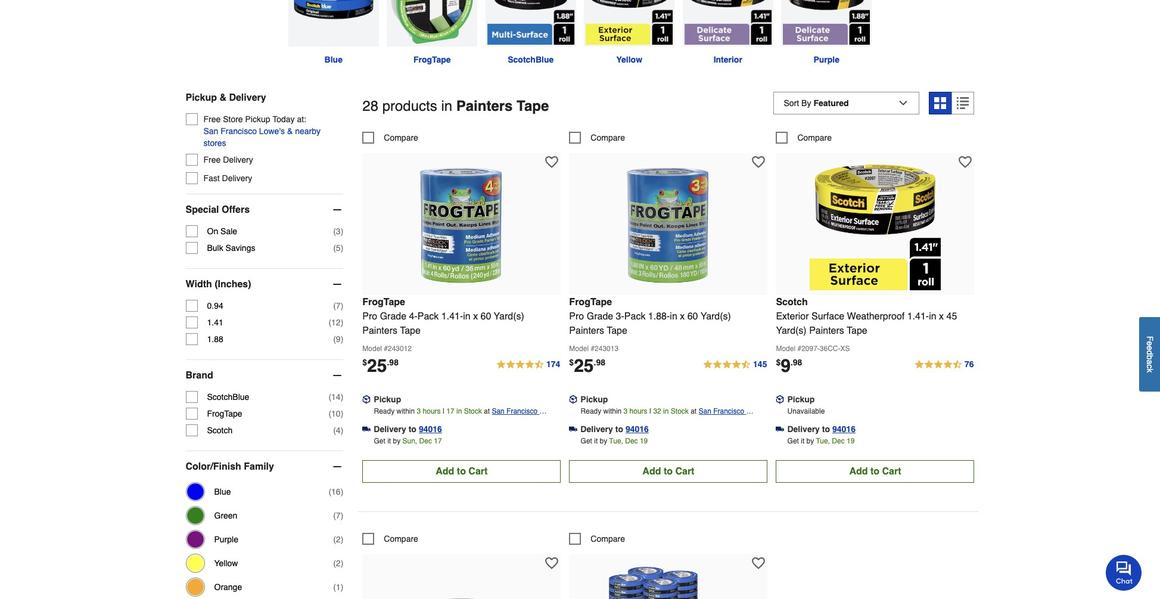 Task type: locate. For each thing, give the bounding box(es) containing it.
hours inside ready within 3 hours | 17 in stock at san francisco lowe's
[[423, 407, 441, 415]]

7
[[336, 301, 341, 310], [336, 511, 341, 520]]

1 at from the left
[[484, 407, 490, 415]]

heart outline image
[[546, 155, 559, 168], [959, 155, 972, 168], [546, 556, 559, 570], [752, 556, 765, 570]]

1 25 from the left
[[367, 355, 387, 376]]

1 horizontal spatial cart
[[676, 466, 695, 477]]

pickup image down model # 243013 at the bottom
[[569, 395, 578, 403]]

$ 25 .98
[[363, 355, 399, 376], [569, 355, 606, 376]]

3 for ready within 3 hours | 32 in stock at san francisco lowe's
[[624, 407, 628, 415]]

francisco inside ready within 3 hours | 32 in stock at san francisco lowe's
[[714, 407, 745, 415]]

1 horizontal spatial #
[[591, 344, 595, 353]]

0 horizontal spatial #
[[384, 344, 388, 353]]

hours left 32
[[630, 407, 648, 415]]

2 $ from the left
[[569, 357, 574, 367]]

san inside ready within 3 hours | 17 in stock at san francisco lowe's
[[492, 407, 505, 415]]

0 horizontal spatial 60
[[481, 311, 491, 322]]

94016 button for 32
[[626, 423, 649, 435]]

2 minus image from the top
[[332, 461, 343, 473]]

1 horizontal spatial 17
[[447, 407, 455, 415]]

2 horizontal spatial 94016
[[833, 424, 856, 434]]

yard(s) up 174 button
[[494, 311, 524, 322]]

blue up green
[[214, 487, 231, 496]]

francisco down store
[[221, 126, 257, 136]]

.98 down model # 243012
[[387, 357, 399, 367]]

0 horizontal spatial pro
[[363, 311, 377, 322]]

2 horizontal spatial it
[[801, 437, 805, 445]]

3 up sun,
[[417, 407, 421, 415]]

2 e from the top
[[1146, 346, 1155, 351]]

within up the get it by sun, dec 17
[[397, 407, 415, 415]]

minus image
[[332, 278, 343, 290], [332, 461, 343, 473]]

add to cart button
[[363, 460, 561, 483], [569, 460, 768, 483], [776, 460, 975, 483]]

1.41-
[[442, 311, 463, 322], [908, 311, 929, 322]]

san down 174 button
[[492, 407, 505, 415]]

3 left 32
[[624, 407, 628, 415]]

# for frogtape pro grade 3-pack 1.88-in x 60 yard(s) painters tape
[[591, 344, 595, 353]]

dec
[[419, 437, 432, 445], [625, 437, 638, 445], [832, 437, 845, 445]]

minus image inside color/finish family button
[[332, 461, 343, 473]]

1 horizontal spatial $
[[569, 357, 574, 367]]

tape
[[517, 98, 549, 114], [400, 325, 421, 336], [607, 325, 628, 336], [847, 325, 868, 336]]

) for orange
[[341, 582, 343, 592]]

0 horizontal spatial it
[[388, 437, 391, 445]]

model left 243013
[[569, 344, 589, 353]]

1 ) from the top
[[341, 226, 343, 236]]

11 ) from the top
[[341, 535, 343, 544]]

19
[[640, 437, 648, 445], [847, 437, 855, 445]]

san francisco lowe's & nearby stores button
[[204, 125, 343, 149]]

get
[[374, 437, 386, 445], [581, 437, 592, 445], [788, 437, 799, 445]]

1 vertical spatial ( 7 )
[[333, 511, 343, 520]]

free left store
[[204, 114, 221, 124]]

minus image up ( 3 )
[[332, 204, 343, 216]]

) for 1.41
[[341, 318, 343, 327]]

delivery to 94016 for ready within 3 hours | 17 in stock at san francisco lowe's
[[374, 424, 442, 434]]

pickup
[[186, 92, 217, 103], [245, 114, 270, 124], [374, 394, 401, 404], [581, 394, 608, 404], [788, 394, 815, 404]]

chat invite button image
[[1106, 554, 1143, 591]]

1 # from the left
[[384, 344, 388, 353]]

hours up the get it by sun, dec 17
[[423, 407, 441, 415]]

francisco inside ready within 3 hours | 17 in stock at san francisco lowe's
[[507, 407, 538, 415]]

0 horizontal spatial purple
[[214, 535, 238, 544]]

purple
[[814, 55, 840, 64], [214, 535, 238, 544]]

9 right 145
[[781, 355, 791, 376]]

1 2 from the top
[[336, 535, 341, 544]]

2 horizontal spatial .98
[[791, 357, 802, 367]]

1 by from the left
[[393, 437, 401, 445]]

1 minus image from the top
[[332, 278, 343, 290]]

frogtape up model # 243012
[[363, 297, 405, 307]]

scotch for scotch exterior surface weatherproof 1.41-in x 45 yard(s) painters tape
[[776, 297, 808, 307]]

2 horizontal spatial add
[[850, 466, 868, 477]]

francisco down 145 button on the bottom of the page
[[714, 407, 745, 415]]

4 ) from the top
[[341, 318, 343, 327]]

san francisco lowe's button down 174 button
[[492, 405, 561, 427]]

1 19 from the left
[[640, 437, 648, 445]]

1 vertical spatial &
[[287, 126, 293, 136]]

2 horizontal spatial 3
[[624, 407, 628, 415]]

2 horizontal spatial by
[[807, 437, 814, 445]]

2 94016 from the left
[[626, 424, 649, 434]]

$ 25 .98 for 174
[[363, 355, 399, 376]]

2 cart from the left
[[676, 466, 695, 477]]

1 it from the left
[[388, 437, 391, 445]]

savings
[[226, 243, 255, 253]]

1 horizontal spatial 9
[[781, 355, 791, 376]]

yard(s) inside the scotch exterior surface weatherproof 1.41-in x 45 yard(s) painters tape
[[776, 325, 807, 336]]

grade
[[380, 311, 407, 322], [587, 311, 613, 322]]

1 horizontal spatial 19
[[847, 437, 855, 445]]

1 ( 2 ) from the top
[[333, 535, 343, 544]]

x for 1.41-
[[473, 311, 478, 322]]

it for ready within 3 hours | 32 in stock at san francisco lowe's
[[594, 437, 598, 445]]

lowe's inside san francisco lowe's & nearby stores
[[259, 126, 285, 136]]

scotch inside the scotch exterior surface weatherproof 1.41-in x 45 yard(s) painters tape
[[776, 297, 808, 307]]

2 horizontal spatial francisco
[[714, 407, 745, 415]]

hours
[[423, 407, 441, 415], [630, 407, 648, 415]]

yard(s) inside frogtape pro grade 3-pack 1.88-in x 60 yard(s) painters tape
[[701, 311, 731, 322]]

( 7 ) up 12 at the left of the page
[[333, 301, 343, 310]]

0 horizontal spatial ready
[[374, 407, 395, 415]]

in inside ready within 3 hours | 32 in stock at san francisco lowe's
[[663, 407, 669, 415]]

tue, down ready within 3 hours | 32 in stock at san francisco lowe's
[[609, 437, 623, 445]]

1 horizontal spatial hours
[[630, 407, 648, 415]]

1 horizontal spatial actual price $25.98 element
[[569, 355, 606, 376]]

francisco down 174 button
[[507, 407, 538, 415]]

tape inside frogtape pro grade 3-pack 1.88-in x 60 yard(s) painters tape
[[607, 325, 628, 336]]

2 san francisco lowe's button from the left
[[699, 405, 768, 427]]

3 inside ready within 3 hours | 32 in stock at san francisco lowe's
[[624, 407, 628, 415]]

ready
[[374, 407, 395, 415], [581, 407, 602, 415]]

$ 25 .98 down model # 243012
[[363, 355, 399, 376]]

lowe's inside ready within 3 hours | 17 in stock at san francisco lowe's
[[492, 419, 514, 427]]

3 # from the left
[[798, 344, 802, 353]]

|
[[443, 407, 445, 415], [650, 407, 651, 415]]

2 ( 7 ) from the top
[[333, 511, 343, 520]]

) for bulk savings
[[341, 243, 343, 253]]

( for 1.41
[[329, 318, 331, 327]]

san right 32
[[699, 407, 712, 415]]

0 horizontal spatial truck filled image
[[569, 425, 578, 433]]

1 vertical spatial 7
[[336, 511, 341, 520]]

0 horizontal spatial $
[[363, 357, 367, 367]]

60 inside frogtape pro grade 3-pack 1.88-in x 60 yard(s) painters tape
[[688, 311, 698, 322]]

( 7 ) for green
[[333, 511, 343, 520]]

pro
[[363, 311, 377, 322], [569, 311, 584, 322]]

1.41- right 4-
[[442, 311, 463, 322]]

1 get from the left
[[374, 437, 386, 445]]

grade inside frogtape pro grade 4-pack 1.41-in x 60 yard(s) painters tape
[[380, 311, 407, 322]]

delivery
[[229, 92, 266, 103], [223, 155, 253, 164], [222, 173, 252, 183], [374, 424, 406, 434], [581, 424, 613, 434], [788, 424, 820, 434]]

yellow
[[617, 55, 643, 64], [214, 558, 238, 568]]

0.94
[[207, 301, 223, 310]]

$ right 145
[[776, 357, 781, 367]]

2 by from the left
[[600, 437, 607, 445]]

2 x from the left
[[680, 311, 685, 322]]

san up stores
[[204, 126, 218, 136]]

get for ready within 3 hours | 17 in stock at san francisco lowe's
[[374, 437, 386, 445]]

4008137 element
[[363, 533, 418, 545]]

2 60 from the left
[[688, 311, 698, 322]]

$ for 174
[[363, 357, 367, 367]]

1 horizontal spatial yard(s)
[[701, 311, 731, 322]]

5 ) from the top
[[341, 334, 343, 344]]

minus image for special offers
[[332, 204, 343, 216]]

3 $ from the left
[[776, 357, 781, 367]]

2 horizontal spatial 4.5 stars image
[[914, 357, 975, 372]]

9
[[336, 334, 341, 344], [781, 355, 791, 376]]

1 horizontal spatial add
[[643, 466, 661, 477]]

1 horizontal spatial scotchblue
[[508, 55, 554, 64]]

color/finish
[[186, 461, 241, 472]]

0 horizontal spatial 94016 button
[[419, 423, 442, 435]]

1 horizontal spatial stock
[[671, 407, 689, 415]]

) for blue
[[341, 487, 343, 496]]

0 horizontal spatial add to cart button
[[363, 460, 561, 483]]

san francisco lowe's & nearby stores
[[204, 126, 321, 148]]

2 horizontal spatial lowe's
[[699, 419, 721, 427]]

2 horizontal spatial $
[[776, 357, 781, 367]]

& up store
[[220, 92, 226, 103]]

minus image inside width (inches) button
[[332, 278, 343, 290]]

grade inside frogtape pro grade 3-pack 1.88-in x 60 yard(s) painters tape
[[587, 311, 613, 322]]

| inside ready within 3 hours | 32 in stock at san francisco lowe's
[[650, 407, 651, 415]]

stores
[[204, 138, 226, 148]]

$ right 174
[[569, 357, 574, 367]]

5014760957 element
[[363, 132, 418, 143]]

model # 2097-36cc-xs
[[776, 344, 850, 353]]

1 horizontal spatial get
[[581, 437, 592, 445]]

painters tape use location interior image
[[683, 0, 773, 46]]

model for pro grade 4-pack 1.41-in x 60 yard(s) painters tape
[[363, 344, 382, 353]]

2 ) from the top
[[341, 243, 343, 253]]

0 horizontal spatial scotchblue
[[207, 392, 249, 402]]

1 horizontal spatial lowe's
[[492, 419, 514, 427]]

actual price $25.98 element down model # 243012
[[363, 355, 399, 376]]

in inside ready within 3 hours | 17 in stock at san francisco lowe's
[[457, 407, 462, 415]]

compare inside 5014368005 element
[[591, 534, 625, 543]]

60 inside frogtape pro grade 4-pack 1.41-in x 60 yard(s) painters tape
[[481, 311, 491, 322]]

) for 1.88
[[341, 334, 343, 344]]

0 vertical spatial 2
[[336, 535, 341, 544]]

243013
[[595, 344, 619, 353]]

0 horizontal spatial by
[[393, 437, 401, 445]]

cart for 1st add to cart button from the left
[[469, 466, 488, 477]]

minus image for brand
[[332, 369, 343, 381]]

( for scotchblue
[[329, 392, 331, 402]]

1.41- left 45
[[908, 311, 929, 322]]

actual price $25.98 element down model # 243013 at the bottom
[[569, 355, 606, 376]]

within inside ready within 3 hours | 32 in stock at san francisco lowe's
[[604, 407, 622, 415]]

3 delivery to 94016 from the left
[[788, 424, 856, 434]]

( 7 ) down "16"
[[333, 511, 343, 520]]

1 free from the top
[[204, 114, 221, 124]]

2 1.41- from the left
[[908, 311, 929, 322]]

2 25 from the left
[[574, 355, 594, 376]]

sale
[[221, 226, 237, 236]]

purple down the painters tape color/finish family purple image
[[814, 55, 840, 64]]

2 2 from the top
[[336, 558, 341, 568]]

2 it from the left
[[594, 437, 598, 445]]

25 down model # 243013 at the bottom
[[574, 355, 594, 376]]

2 | from the left
[[650, 407, 651, 415]]

stock inside ready within 3 hours | 17 in stock at san francisco lowe's
[[464, 407, 482, 415]]

dec for 17
[[419, 437, 432, 445]]

frogtape
[[414, 55, 451, 64], [363, 297, 405, 307], [569, 297, 612, 307], [207, 409, 242, 418]]

# for scotch exterior surface weatherproof 1.41-in x 45 yard(s) painters tape
[[798, 344, 802, 353]]

within inside ready within 3 hours | 17 in stock at san francisco lowe's
[[397, 407, 415, 415]]

pack inside frogtape pro grade 4-pack 1.41-in x 60 yard(s) painters tape
[[418, 311, 439, 322]]

3 it from the left
[[801, 437, 805, 445]]

1 horizontal spatial it
[[594, 437, 598, 445]]

1 x from the left
[[473, 311, 478, 322]]

in inside frogtape pro grade 3-pack 1.88-in x 60 yard(s) painters tape
[[670, 311, 678, 322]]

( 2 ) up ( 1 ) at the bottom left
[[333, 558, 343, 568]]

0 horizontal spatial 25
[[367, 355, 387, 376]]

36cc-
[[820, 344, 841, 353]]

free for free store pickup today at:
[[204, 114, 221, 124]]

2 horizontal spatial add to cart
[[850, 466, 901, 477]]

compare inside 1002260746 element
[[798, 133, 832, 142]]

san inside san francisco lowe's & nearby stores
[[204, 126, 218, 136]]

0 horizontal spatial 4.5 stars image
[[496, 357, 561, 372]]

within for tue,
[[604, 407, 622, 415]]

grade left 4-
[[380, 311, 407, 322]]

3 up 5
[[336, 226, 341, 236]]

1 horizontal spatial add to cart
[[643, 466, 695, 477]]

2 horizontal spatial model
[[776, 344, 796, 353]]

4.5 stars image containing 76
[[914, 357, 975, 372]]

$ 25 .98 down model # 243013 at the bottom
[[569, 355, 606, 376]]

stock inside ready within 3 hours | 32 in stock at san francisco lowe's
[[671, 407, 689, 415]]

in for ready within 3 hours | 32 in stock at san francisco lowe's
[[663, 407, 669, 415]]

1 ready from the left
[[374, 407, 395, 415]]

free for free delivery
[[204, 155, 221, 164]]

2 for yellow
[[336, 558, 341, 568]]

1 horizontal spatial 94016 button
[[626, 423, 649, 435]]

in inside frogtape pro grade 4-pack 1.41-in x 60 yard(s) painters tape
[[463, 311, 471, 322]]

10 ) from the top
[[341, 511, 343, 520]]

1 vertical spatial blue
[[214, 487, 231, 496]]

9 for ( 9 )
[[336, 334, 341, 344]]

ready inside ready within 3 hours | 32 in stock at san francisco lowe's
[[581, 407, 602, 415]]

2 .98 from the left
[[594, 357, 606, 367]]

1 actual price $25.98 element from the left
[[363, 355, 399, 376]]

3 .98 from the left
[[791, 357, 802, 367]]

0 horizontal spatial cart
[[469, 466, 488, 477]]

0 horizontal spatial yard(s)
[[494, 311, 524, 322]]

at
[[484, 407, 490, 415], [691, 407, 697, 415]]

blue link
[[284, 0, 383, 65]]

1 pack from the left
[[418, 311, 439, 322]]

2 free from the top
[[204, 155, 221, 164]]

$ down model # 243012
[[363, 357, 367, 367]]

2 stock from the left
[[671, 407, 689, 415]]

0 horizontal spatial get
[[374, 437, 386, 445]]

pickup image down '$ 9 .98'
[[776, 395, 785, 403]]

purple link
[[778, 0, 876, 65]]

3 for ready within 3 hours | 17 in stock at san francisco lowe's
[[417, 407, 421, 415]]

1 horizontal spatial $ 25 .98
[[569, 355, 606, 376]]

minus image
[[332, 204, 343, 216], [332, 369, 343, 381]]

painters tape brand frogtape image
[[387, 0, 478, 46]]

1 horizontal spatial san francisco lowe's button
[[699, 405, 768, 427]]

compare inside 5014760957 element
[[384, 133, 418, 142]]

compare for 5014368005 element
[[591, 534, 625, 543]]

at for 32
[[691, 407, 697, 415]]

x for 1.88-
[[680, 311, 685, 322]]

2 horizontal spatial san
[[699, 407, 712, 415]]

stock
[[464, 407, 482, 415], [671, 407, 689, 415]]

grade left '3-'
[[587, 311, 613, 322]]

scotch up color/finish
[[207, 425, 233, 435]]

1 7 from the top
[[336, 301, 341, 310]]

( for scotch
[[333, 425, 336, 435]]

frogtape up model # 243013 at the bottom
[[569, 297, 612, 307]]

x inside the scotch exterior surface weatherproof 1.41-in x 45 yard(s) painters tape
[[939, 311, 944, 322]]

x inside frogtape pro grade 4-pack 1.41-in x 60 yard(s) painters tape
[[473, 311, 478, 322]]

1 vertical spatial 2
[[336, 558, 341, 568]]

0 horizontal spatial add
[[436, 466, 454, 477]]

compare inside 4008137 element
[[384, 534, 418, 543]]

frogtape pro grade 3-pack 1.88-in x 60 yard(s) painters tape image
[[603, 159, 734, 290]]

painters inside the scotch exterior surface weatherproof 1.41-in x 45 yard(s) painters tape
[[809, 325, 844, 336]]

1.41- inside the scotch exterior surface weatherproof 1.41-in x 45 yard(s) painters tape
[[908, 311, 929, 322]]

scotch up exterior
[[776, 297, 808, 307]]

by for ready within 3 hours | 32 in stock at san francisco lowe's
[[600, 437, 607, 445]]

scotchblue
[[508, 55, 554, 64], [207, 392, 249, 402]]

ready within 3 hours | 17 in stock at san francisco lowe's
[[374, 407, 540, 427]]

scotchblue down painters tape brand scotchblue image
[[508, 55, 554, 64]]

model # 243013
[[569, 344, 619, 353]]

green
[[214, 511, 237, 520]]

0 vertical spatial yellow
[[617, 55, 643, 64]]

6 ) from the top
[[341, 392, 343, 402]]

0 horizontal spatial actual price $25.98 element
[[363, 355, 399, 376]]

truck filled image
[[569, 425, 578, 433], [776, 425, 785, 433]]

& down today
[[287, 126, 293, 136]]

x inside frogtape pro grade 3-pack 1.88-in x 60 yard(s) painters tape
[[680, 311, 685, 322]]

$ for 76
[[776, 357, 781, 367]]

2 delivery to 94016 from the left
[[581, 424, 649, 434]]

0 horizontal spatial .98
[[387, 357, 399, 367]]

17
[[447, 407, 455, 415], [434, 437, 442, 445]]

at inside ready within 3 hours | 17 in stock at san francisco lowe's
[[484, 407, 490, 415]]

1 pickup image from the left
[[569, 395, 578, 403]]

pack for 3-
[[625, 311, 646, 322]]

truck filled image
[[363, 425, 371, 433]]

4.5 stars image containing 174
[[496, 357, 561, 372]]

3 inside ready within 3 hours | 17 in stock at san francisco lowe's
[[417, 407, 421, 415]]

3 add to cart button from the left
[[776, 460, 975, 483]]

san inside ready within 3 hours | 32 in stock at san francisco lowe's
[[699, 407, 712, 415]]

compare inside 5014391703 element
[[591, 133, 625, 142]]

0 vertical spatial free
[[204, 114, 221, 124]]

0 vertical spatial 7
[[336, 301, 341, 310]]

0 vertical spatial minus image
[[332, 204, 343, 216]]

0 vertical spatial ( 7 )
[[333, 301, 343, 310]]

model # 243012
[[363, 344, 412, 353]]

free delivery
[[204, 155, 253, 164]]

free store pickup today at:
[[204, 114, 306, 124]]

1 san francisco lowe's button from the left
[[492, 405, 561, 427]]

ready within 3 hours | 32 in stock at san francisco lowe's
[[581, 407, 747, 427]]

( 2 ) for yellow
[[333, 558, 343, 568]]

1 horizontal spatial francisco
[[507, 407, 538, 415]]

truck filled image for 1st pickup image from the right
[[776, 425, 785, 433]]

2 add to cart button from the left
[[569, 460, 768, 483]]

pickup image
[[363, 395, 371, 403]]

yellow link
[[580, 0, 679, 65]]

0 horizontal spatial 19
[[640, 437, 648, 445]]

yellow up orange
[[214, 558, 238, 568]]

stock for 32
[[671, 407, 689, 415]]

2 $ 25 .98 from the left
[[569, 355, 606, 376]]

( for yellow
[[333, 558, 336, 568]]

( 7 )
[[333, 301, 343, 310], [333, 511, 343, 520]]

purple down green
[[214, 535, 238, 544]]

1 horizontal spatial pro
[[569, 311, 584, 322]]

1 dec from the left
[[419, 437, 432, 445]]

san francisco lowe's button for ready within 3 hours | 17 in stock at san francisco lowe's
[[492, 405, 561, 427]]

1 horizontal spatial x
[[680, 311, 685, 322]]

12
[[331, 318, 341, 327]]

1.41- inside frogtape pro grade 4-pack 1.41-in x 60 yard(s) painters tape
[[442, 311, 463, 322]]

san for ready within 3 hours | 17 in stock at san francisco lowe's
[[492, 407, 505, 415]]

1 horizontal spatial truck filled image
[[776, 425, 785, 433]]

9 down 12 at the left of the page
[[336, 334, 341, 344]]

2 7 from the top
[[336, 511, 341, 520]]

pack inside frogtape pro grade 3-pack 1.88-in x 60 yard(s) painters tape
[[625, 311, 646, 322]]

scotchblue down 'brand'
[[207, 392, 249, 402]]

0 vertical spatial 9
[[336, 334, 341, 344]]

1 horizontal spatial tue,
[[816, 437, 830, 445]]

lowe's
[[259, 126, 285, 136], [492, 419, 514, 427], [699, 419, 721, 427]]

2
[[336, 535, 341, 544], [336, 558, 341, 568]]

2 horizontal spatial 94016 button
[[833, 423, 856, 435]]

pickup for 1st pickup image from the right
[[788, 394, 815, 404]]

94016
[[419, 424, 442, 434], [626, 424, 649, 434], [833, 424, 856, 434]]

0 vertical spatial minus image
[[332, 278, 343, 290]]

0 horizontal spatial dec
[[419, 437, 432, 445]]

pro for pro grade 3-pack 1.88-in x 60 yard(s) painters tape
[[569, 311, 584, 322]]

e up d
[[1146, 341, 1155, 346]]

1 vertical spatial ( 2 )
[[333, 558, 343, 568]]

0 horizontal spatial lowe's
[[259, 126, 285, 136]]

pickup up stores
[[186, 92, 217, 103]]

f
[[1146, 336, 1155, 341]]

1 horizontal spatial scotch
[[776, 297, 808, 307]]

within left 32
[[604, 407, 622, 415]]

( for blue
[[329, 487, 331, 496]]

tue, down unavailable
[[816, 437, 830, 445]]

2 ready from the left
[[581, 407, 602, 415]]

| inside ready within 3 hours | 17 in stock at san francisco lowe's
[[443, 407, 445, 415]]

blue down the painters tape color/finish family blue image
[[325, 55, 343, 64]]

2 get from the left
[[581, 437, 592, 445]]

1 $ 25 .98 from the left
[[363, 355, 399, 376]]

1 1.41- from the left
[[442, 311, 463, 322]]

get it by tue, dec 19
[[581, 437, 648, 445], [788, 437, 855, 445]]

(inches)
[[215, 279, 251, 290]]

0 horizontal spatial hours
[[423, 407, 441, 415]]

tue,
[[609, 437, 623, 445], [816, 437, 830, 445]]

4.5 stars image containing 145
[[703, 357, 768, 372]]

1 hours from the left
[[423, 407, 441, 415]]

2 up 1
[[336, 535, 341, 544]]

pro inside frogtape pro grade 3-pack 1.88-in x 60 yard(s) painters tape
[[569, 311, 584, 322]]

2 actual price $25.98 element from the left
[[569, 355, 606, 376]]

0 horizontal spatial 9
[[336, 334, 341, 344]]

1 stock from the left
[[464, 407, 482, 415]]

1 cart from the left
[[469, 466, 488, 477]]

frogtape pro grade 3-pack 1.88-in x 60 yard(s) painters tape
[[569, 297, 731, 336]]

.98 down model # 243013 at the bottom
[[594, 357, 606, 367]]

2 ( 2 ) from the top
[[333, 558, 343, 568]]

free down stores
[[204, 155, 221, 164]]

1 horizontal spatial grade
[[587, 311, 613, 322]]

2 at from the left
[[691, 407, 697, 415]]

painters
[[456, 98, 513, 114], [363, 325, 398, 336], [569, 325, 604, 336], [809, 325, 844, 336]]

1 94016 button from the left
[[419, 423, 442, 435]]

1 60 from the left
[[481, 311, 491, 322]]

) for frogtape
[[341, 409, 343, 418]]

( 2 ) up 1
[[333, 535, 343, 544]]

pickup down model # 243013 at the bottom
[[581, 394, 608, 404]]

0 horizontal spatial stock
[[464, 407, 482, 415]]

pack for 4-
[[418, 311, 439, 322]]

sun,
[[403, 437, 417, 445]]

9 for $ 9 .98
[[781, 355, 791, 376]]

ready inside ready within 3 hours | 17 in stock at san francisco lowe's
[[374, 407, 395, 415]]

4.5 stars image
[[496, 357, 561, 372], [703, 357, 768, 372], [914, 357, 975, 372]]

1 horizontal spatial yellow
[[617, 55, 643, 64]]

truck filled image for 2nd pickup image from right
[[569, 425, 578, 433]]

1 horizontal spatial purple
[[814, 55, 840, 64]]

get it by tue, dec 19 down unavailable
[[788, 437, 855, 445]]

pro right ( 12 ) on the bottom of the page
[[363, 311, 377, 322]]

9 ) from the top
[[341, 487, 343, 496]]

25 down model # 243012
[[367, 355, 387, 376]]

1 horizontal spatial 94016
[[626, 424, 649, 434]]

2 model from the left
[[569, 344, 589, 353]]

2 up ( 1 ) at the bottom left
[[336, 558, 341, 568]]

tape inside the scotch exterior surface weatherproof 1.41-in x 45 yard(s) painters tape
[[847, 325, 868, 336]]

delivery to 94016
[[374, 424, 442, 434], [581, 424, 649, 434], [788, 424, 856, 434]]

3 by from the left
[[807, 437, 814, 445]]

( 1 )
[[333, 582, 343, 592]]

yellow down painters tape color/finish family yellow 'image'
[[617, 55, 643, 64]]

lowe's inside ready within 3 hours | 32 in stock at san francisco lowe's
[[699, 419, 721, 427]]

pro up model # 243013 at the bottom
[[569, 311, 584, 322]]

0 horizontal spatial san
[[204, 126, 218, 136]]

1 94016 from the left
[[419, 424, 442, 434]]

dec for 32
[[625, 437, 638, 445]]

1 .98 from the left
[[387, 357, 399, 367]]

2 grade from the left
[[587, 311, 613, 322]]

to
[[409, 424, 417, 434], [616, 424, 623, 434], [822, 424, 830, 434], [457, 466, 466, 477], [664, 466, 673, 477], [871, 466, 880, 477]]

5
[[336, 243, 341, 253]]

pickup image
[[569, 395, 578, 403], [776, 395, 785, 403]]

actual price $9.98 element
[[776, 355, 802, 376]]

get it by tue, dec 19 down ready within 3 hours | 32 in stock at san francisco lowe's
[[581, 437, 648, 445]]

1 delivery to 94016 from the left
[[374, 424, 442, 434]]

1 ( 7 ) from the top
[[333, 301, 343, 310]]

2 4.5 stars image from the left
[[703, 357, 768, 372]]

actual price $25.98 element
[[363, 355, 399, 376], [569, 355, 606, 376]]

3 cart from the left
[[882, 466, 901, 477]]

( 9 )
[[333, 334, 343, 344]]

san francisco lowe's button for ready within 3 hours | 32 in stock at san francisco lowe's
[[699, 405, 768, 427]]

yard(s) down exterior
[[776, 325, 807, 336]]

1 vertical spatial 17
[[434, 437, 442, 445]]

2 within from the left
[[604, 407, 622, 415]]

1 grade from the left
[[380, 311, 407, 322]]

$ inside '$ 9 .98'
[[776, 357, 781, 367]]

minus image inside special offers button
[[332, 204, 343, 216]]

san francisco lowe's button down 145 button on the bottom of the page
[[699, 405, 768, 427]]

5014391703 element
[[569, 132, 625, 143]]

( for 1.88
[[333, 334, 336, 344]]

1 model from the left
[[363, 344, 382, 353]]

family
[[244, 461, 274, 472]]

at inside ready within 3 hours | 32 in stock at san francisco lowe's
[[691, 407, 697, 415]]

add
[[436, 466, 454, 477], [643, 466, 661, 477], [850, 466, 868, 477]]

2 truck filled image from the left
[[776, 425, 785, 433]]

in
[[441, 98, 452, 114], [463, 311, 471, 322], [670, 311, 678, 322], [929, 311, 937, 322], [457, 407, 462, 415], [663, 407, 669, 415]]

1 horizontal spatial |
[[650, 407, 651, 415]]

( for bulk savings
[[333, 243, 336, 253]]

)
[[341, 226, 343, 236], [341, 243, 343, 253], [341, 301, 343, 310], [341, 318, 343, 327], [341, 334, 343, 344], [341, 392, 343, 402], [341, 409, 343, 418], [341, 425, 343, 435], [341, 487, 343, 496], [341, 511, 343, 520], [341, 535, 343, 544], [341, 558, 343, 568], [341, 582, 343, 592]]

1 horizontal spatial 25
[[574, 355, 594, 376]]

yard(s) up 145 button on the bottom of the page
[[701, 311, 731, 322]]

frogtape down 'brand'
[[207, 409, 242, 418]]

hours inside ready within 3 hours | 32 in stock at san francisco lowe's
[[630, 407, 648, 415]]

76 button
[[914, 357, 975, 372]]

.98 for 145
[[594, 357, 606, 367]]

bulk savings
[[207, 243, 255, 253]]

model left 243012
[[363, 344, 382, 353]]

1 horizontal spatial 4.5 stars image
[[703, 357, 768, 372]]

3 x from the left
[[939, 311, 944, 322]]

1 horizontal spatial delivery to 94016
[[581, 424, 649, 434]]

.98 inside '$ 9 .98'
[[791, 357, 802, 367]]

.98 down 2097- at right bottom
[[791, 357, 802, 367]]

2 horizontal spatial x
[[939, 311, 944, 322]]

1 horizontal spatial by
[[600, 437, 607, 445]]

1 horizontal spatial 3
[[417, 407, 421, 415]]

7 up 12 at the left of the page
[[336, 301, 341, 310]]

model up actual price $9.98 element
[[776, 344, 796, 353]]

1 $ from the left
[[363, 357, 367, 367]]

.98 for 76
[[791, 357, 802, 367]]

12 ) from the top
[[341, 558, 343, 568]]

minus image up the ( 14 )
[[332, 369, 343, 381]]

pro inside frogtape pro grade 4-pack 1.41-in x 60 yard(s) painters tape
[[363, 311, 377, 322]]

by for ready within 3 hours | 17 in stock at san francisco lowe's
[[393, 437, 401, 445]]

nearby
[[295, 126, 321, 136]]

at:
[[297, 114, 306, 124]]

1 4.5 stars image from the left
[[496, 357, 561, 372]]

pickup right pickup icon in the left bottom of the page
[[374, 394, 401, 404]]

pack
[[418, 311, 439, 322], [625, 311, 646, 322]]

17 inside ready within 3 hours | 17 in stock at san francisco lowe's
[[447, 407, 455, 415]]

yard(s) inside frogtape pro grade 4-pack 1.41-in x 60 yard(s) painters tape
[[494, 311, 524, 322]]

francisco for ready within 3 hours | 32 in stock at san francisco lowe's
[[714, 407, 745, 415]]

7 down "16"
[[336, 511, 341, 520]]

0 horizontal spatial 17
[[434, 437, 442, 445]]

2 # from the left
[[591, 344, 595, 353]]

3 model from the left
[[776, 344, 796, 353]]

2 pack from the left
[[625, 311, 646, 322]]

minus image down 5
[[332, 278, 343, 290]]

0 horizontal spatial 1.41-
[[442, 311, 463, 322]]

add to cart
[[436, 466, 488, 477], [643, 466, 695, 477], [850, 466, 901, 477]]

cart for first add to cart button from the right
[[882, 466, 901, 477]]

blue
[[325, 55, 343, 64], [214, 487, 231, 496]]

in for frogtape pro grade 3-pack 1.88-in x 60 yard(s) painters tape
[[670, 311, 678, 322]]

minus image inside brand button
[[332, 369, 343, 381]]

8 ) from the top
[[341, 425, 343, 435]]

$
[[363, 357, 367, 367], [569, 357, 574, 367], [776, 357, 781, 367]]

minus image up ( 16 )
[[332, 461, 343, 473]]

e up b
[[1146, 346, 1155, 351]]

0 horizontal spatial &
[[220, 92, 226, 103]]

1 horizontal spatial san
[[492, 407, 505, 415]]

in for frogtape pro grade 4-pack 1.41-in x 60 yard(s) painters tape
[[463, 311, 471, 322]]

1 vertical spatial minus image
[[332, 369, 343, 381]]

0 horizontal spatial francisco
[[221, 126, 257, 136]]

on sale
[[207, 226, 237, 236]]

pickup up unavailable
[[788, 394, 815, 404]]



Task type: vqa. For each thing, say whether or not it's contained in the screenshot.


Task type: describe. For each thing, give the bounding box(es) containing it.
painters tape brand scotchblue image
[[486, 0, 576, 46]]

pickup & delivery
[[186, 92, 266, 103]]

weatherproof
[[847, 311, 905, 322]]

17 for dec
[[434, 437, 442, 445]]

actual price $25.98 element for 174
[[363, 355, 399, 376]]

color/finish family button
[[186, 451, 343, 482]]

at for 17
[[484, 407, 490, 415]]

16
[[331, 487, 341, 496]]

interior
[[714, 55, 743, 64]]

painters inside frogtape pro grade 4-pack 1.41-in x 60 yard(s) painters tape
[[363, 325, 398, 336]]

yard(s) for pro grade 4-pack 1.41-in x 60 yard(s) painters tape
[[494, 311, 524, 322]]

delivery to 94016 for ready within 3 hours | 32 in stock at san francisco lowe's
[[581, 424, 649, 434]]

) for scotchblue
[[341, 392, 343, 402]]

frogtape pro grade 4-pack 1.41-in x 60 yard(s) painters tape
[[363, 297, 524, 336]]

1 tue, from the left
[[609, 437, 623, 445]]

c
[[1146, 364, 1155, 369]]

model for pro grade 3-pack 1.88-in x 60 yard(s) painters tape
[[569, 344, 589, 353]]

bulk
[[207, 243, 223, 253]]

scotchblue inside scotchblue link
[[508, 55, 554, 64]]

minus image for width (inches)
[[332, 278, 343, 290]]

grade for 3-
[[587, 311, 613, 322]]

hours for 32
[[630, 407, 648, 415]]

list view image
[[957, 97, 969, 109]]

1 add from the left
[[436, 466, 454, 477]]

28 products in painters tape
[[363, 98, 549, 114]]

offers
[[222, 204, 250, 215]]

surface
[[812, 311, 845, 322]]

f e e d b a c k button
[[1140, 317, 1160, 392]]

compare for 1002260746 element
[[798, 133, 832, 142]]

94016 for 32
[[626, 424, 649, 434]]

( 3 )
[[333, 226, 343, 236]]

( for orange
[[333, 582, 336, 592]]

7 for green
[[336, 511, 341, 520]]

10
[[331, 409, 341, 418]]

17 for |
[[447, 407, 455, 415]]

k
[[1146, 369, 1155, 373]]

) for yellow
[[341, 558, 343, 568]]

minus image for color/finish family
[[332, 461, 343, 473]]

special offers button
[[186, 194, 343, 225]]

frogtape inside frogtape pro grade 4-pack 1.41-in x 60 yard(s) painters tape
[[363, 297, 405, 307]]

0 vertical spatial blue
[[325, 55, 343, 64]]

( 10 )
[[329, 409, 343, 418]]

3 add from the left
[[850, 466, 868, 477]]

2 add to cart from the left
[[643, 466, 695, 477]]

1 get it by tue, dec 19 from the left
[[581, 437, 648, 445]]

special offers
[[186, 204, 250, 215]]

76
[[965, 359, 974, 369]]

width (inches)
[[186, 279, 251, 290]]

frogtape pro grade 4-pack 1.41-in x 60 yard(s) painters tape image
[[396, 159, 527, 290]]

frogtape inside frogtape pro grade 3-pack 1.88-in x 60 yard(s) painters tape
[[569, 297, 612, 307]]

3 94016 button from the left
[[833, 423, 856, 435]]

25 for 174
[[367, 355, 387, 376]]

get it by sun, dec 17
[[374, 437, 442, 445]]

francisco for ready within 3 hours | 17 in stock at san francisco lowe's
[[507, 407, 538, 415]]

14
[[331, 392, 341, 402]]

60 for 1.88-
[[688, 311, 698, 322]]

san for ready within 3 hours | 32 in stock at san francisco lowe's
[[699, 407, 712, 415]]

3 get from the left
[[788, 437, 799, 445]]

2 for purple
[[336, 535, 341, 544]]

( 2 ) for purple
[[333, 535, 343, 544]]

f e e d b a c k
[[1146, 336, 1155, 373]]

2 get it by tue, dec 19 from the left
[[788, 437, 855, 445]]

1
[[336, 582, 341, 592]]

cart for 2nd add to cart button from the left
[[676, 466, 695, 477]]

94016 button for 17
[[419, 423, 442, 435]]

3-
[[616, 311, 625, 322]]

94016 for 17
[[419, 424, 442, 434]]

32
[[653, 407, 661, 415]]

scotch exterior surface weatherproof 1.41-in x 45 yard(s) painters tape
[[776, 297, 957, 336]]

0 horizontal spatial 3
[[336, 226, 341, 236]]

it for ready within 3 hours | 17 in stock at san francisco lowe's
[[388, 437, 391, 445]]

1.88-
[[648, 311, 670, 322]]

4
[[336, 425, 341, 435]]

2 pickup image from the left
[[776, 395, 785, 403]]

174
[[547, 359, 560, 369]]

width
[[186, 279, 212, 290]]

special
[[186, 204, 219, 215]]

scotch for scotch
[[207, 425, 233, 435]]

1.88
[[207, 334, 223, 344]]

( for frogtape
[[329, 409, 331, 418]]

fast
[[204, 173, 220, 183]]

compare for 5014391703 element
[[591, 133, 625, 142]]

0 vertical spatial purple
[[814, 55, 840, 64]]

lowe's for ready within 3 hours | 32 in stock at san francisco lowe's
[[699, 419, 721, 427]]

grade for 4-
[[380, 311, 407, 322]]

stock for 17
[[464, 407, 482, 415]]

fast delivery
[[204, 173, 252, 183]]

within for sun,
[[397, 407, 415, 415]]

2 add from the left
[[643, 466, 661, 477]]

( 12 )
[[329, 318, 343, 327]]

ready for ready within 3 hours | 32 in stock at san francisco lowe's
[[581, 407, 602, 415]]

) for scotch
[[341, 425, 343, 435]]

7 for 0.94
[[336, 301, 341, 310]]

frogtape down painters tape brand frogtape "image"
[[414, 55, 451, 64]]

on
[[207, 226, 218, 236]]

painters tape color/finish family blue image
[[288, 0, 379, 46]]

$ 25 .98 for 145
[[569, 355, 606, 376]]

lowe's for ready within 3 hours | 17 in stock at san francisco lowe's
[[492, 419, 514, 427]]

) for purple
[[341, 535, 343, 544]]

heart outline image
[[752, 155, 765, 168]]

4.5 stars image for 76 button
[[914, 357, 975, 372]]

interior link
[[679, 0, 778, 65]]

scotchblue link
[[482, 0, 580, 65]]

& inside san francisco lowe's & nearby stores
[[287, 126, 293, 136]]

width (inches) button
[[186, 269, 343, 300]]

28
[[363, 98, 378, 114]]

( for purple
[[333, 535, 336, 544]]

1 add to cart from the left
[[436, 466, 488, 477]]

hours for 17
[[423, 407, 441, 415]]

pickup for pickup icon in the left bottom of the page
[[374, 394, 401, 404]]

| for 17
[[443, 407, 445, 415]]

grid view image
[[935, 97, 947, 109]]

painters tape color/finish family purple image
[[782, 0, 872, 46]]

francisco inside san francisco lowe's & nearby stores
[[221, 126, 257, 136]]

exterior
[[776, 311, 809, 322]]

today
[[273, 114, 295, 124]]

3 dec from the left
[[832, 437, 845, 445]]

( 7 ) for 0.94
[[333, 301, 343, 310]]

in for ready within 3 hours | 17 in stock at san francisco lowe's
[[457, 407, 462, 415]]

ready for ready within 3 hours | 17 in stock at san francisco lowe's
[[374, 407, 395, 415]]

3 add to cart from the left
[[850, 466, 901, 477]]

frogtape link
[[383, 0, 482, 65]]

243012
[[388, 344, 412, 353]]

1 add to cart button from the left
[[363, 460, 561, 483]]

( for green
[[333, 511, 336, 520]]

3 94016 from the left
[[833, 424, 856, 434]]

pickup up san francisco lowe's & nearby stores
[[245, 114, 270, 124]]

2097-
[[802, 344, 820, 353]]

store
[[223, 114, 243, 124]]

174 button
[[496, 357, 561, 372]]

1 vertical spatial purple
[[214, 535, 238, 544]]

xs
[[841, 344, 850, 353]]

actual price $25.98 element for 145
[[569, 355, 606, 376]]

scotchblue original multi-surface 36-pack 0.94-in x 60 yard(s) painters tape image
[[603, 560, 734, 599]]

compare for 4008137 element
[[384, 534, 418, 543]]

2 tue, from the left
[[816, 437, 830, 445]]

painters inside frogtape pro grade 3-pack 1.88-in x 60 yard(s) painters tape
[[569, 325, 604, 336]]

yard(s) for pro grade 3-pack 1.88-in x 60 yard(s) painters tape
[[701, 311, 731, 322]]

compare for 5014760957 element in the top left of the page
[[384, 133, 418, 142]]

color/finish family
[[186, 461, 274, 472]]

1 e from the top
[[1146, 341, 1155, 346]]

25 for 145
[[574, 355, 594, 376]]

145
[[753, 359, 767, 369]]

) for 0.94
[[341, 301, 343, 310]]

( 5 )
[[333, 243, 343, 253]]

.98 for 174
[[387, 357, 399, 367]]

unavailable
[[788, 407, 825, 415]]

| for 32
[[650, 407, 651, 415]]

2 19 from the left
[[847, 437, 855, 445]]

4-
[[409, 311, 418, 322]]

scotch delicate surface 0.94-in x 60 yard(s) painters tape image
[[396, 560, 527, 599]]

a
[[1146, 360, 1155, 364]]

) for on sale
[[341, 226, 343, 236]]

1002260746 element
[[776, 132, 832, 143]]

b
[[1146, 355, 1155, 360]]

( for on sale
[[333, 226, 336, 236]]

brand button
[[186, 360, 343, 391]]

orange
[[214, 582, 242, 592]]

0 vertical spatial &
[[220, 92, 226, 103]]

painters tape color/finish family yellow image
[[584, 0, 675, 46]]

( 16 )
[[329, 487, 343, 496]]

products
[[382, 98, 437, 114]]

scotch exterior surface weatherproof 1.41-in x 45 yard(s) painters tape image
[[810, 159, 941, 290]]

pro for pro grade 4-pack 1.41-in x 60 yard(s) painters tape
[[363, 311, 377, 322]]

1.41
[[207, 318, 223, 327]]

pickup for 2nd pickup image from right
[[581, 394, 608, 404]]

# for frogtape pro grade 4-pack 1.41-in x 60 yard(s) painters tape
[[384, 344, 388, 353]]

1 vertical spatial yellow
[[214, 558, 238, 568]]

60 for 1.41-
[[481, 311, 491, 322]]

1 vertical spatial scotchblue
[[207, 392, 249, 402]]

get for ready within 3 hours | 32 in stock at san francisco lowe's
[[581, 437, 592, 445]]

tape inside frogtape pro grade 4-pack 1.41-in x 60 yard(s) painters tape
[[400, 325, 421, 336]]

$ 9 .98
[[776, 355, 802, 376]]

( 14 )
[[329, 392, 343, 402]]

d
[[1146, 351, 1155, 355]]

145 button
[[703, 357, 768, 372]]

in inside the scotch exterior surface weatherproof 1.41-in x 45 yard(s) painters tape
[[929, 311, 937, 322]]

( for 0.94
[[333, 301, 336, 310]]

45
[[947, 311, 957, 322]]

brand
[[186, 370, 213, 381]]

5014368005 element
[[569, 533, 625, 545]]

( 4 )
[[333, 425, 343, 435]]



